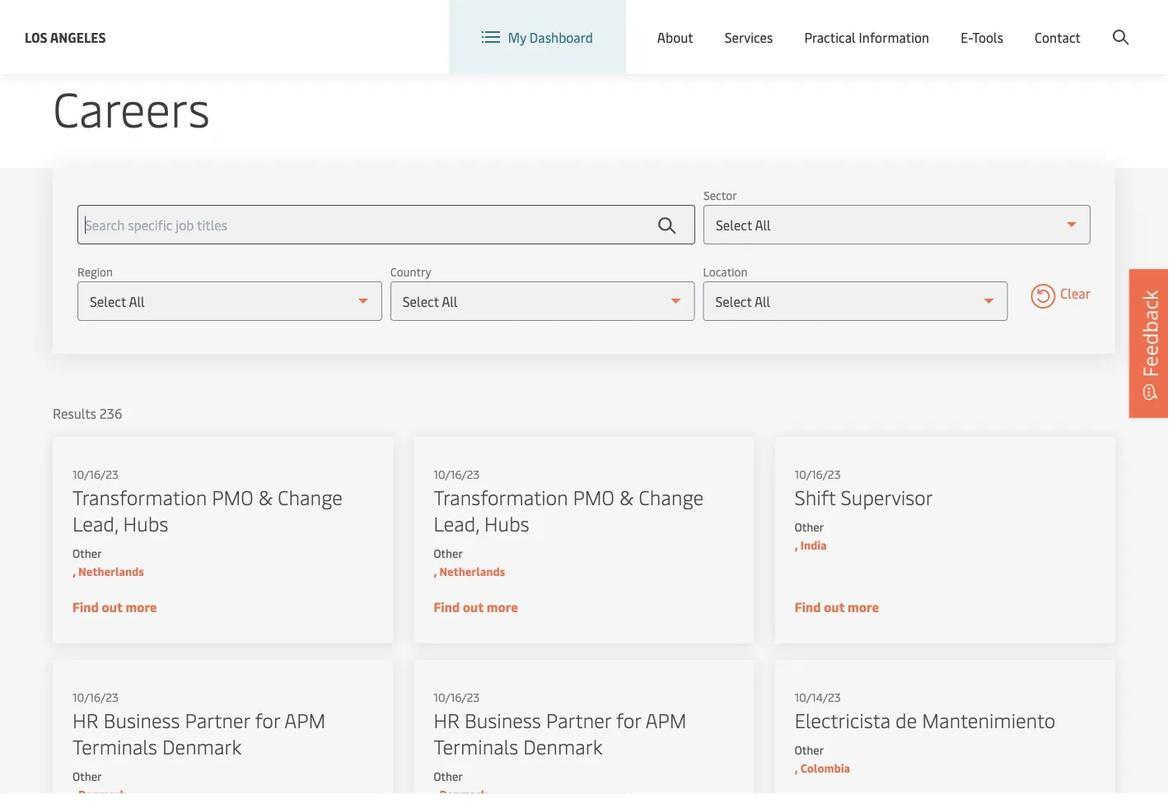 Task type: locate. For each thing, give the bounding box(es) containing it.
2 change from the left
[[639, 484, 704, 511]]

0 horizontal spatial transformation
[[72, 484, 207, 511]]

0 horizontal spatial find out more
[[72, 598, 157, 616]]

2 business from the left
[[465, 707, 541, 734]]

10/16/23 inside 10/16/23 shift supervisor
[[795, 467, 841, 482]]

my dashboard button
[[482, 0, 593, 74]]

feedback button
[[1129, 270, 1168, 418]]

other , netherlands
[[72, 546, 144, 580], [434, 546, 505, 580]]

results
[[53, 405, 96, 423]]

, inside other , india
[[795, 538, 798, 553]]

denmark
[[162, 734, 241, 760], [523, 734, 602, 760]]

practical information button
[[804, 0, 929, 74]]

1 horizontal spatial terminals
[[434, 734, 518, 760]]

terminals
[[72, 734, 157, 760], [434, 734, 518, 760]]

10/16/23
[[72, 467, 119, 482], [434, 467, 480, 482], [795, 467, 841, 482], [72, 690, 119, 706], [434, 690, 480, 706]]

feedback
[[1136, 290, 1163, 378]]

10/14/23 electricista de mantenimiento
[[795, 690, 1056, 734]]

practical
[[804, 28, 856, 46]]

1 horizontal spatial lead,
[[434, 510, 479, 537]]

2 horizontal spatial out
[[824, 598, 845, 616]]

2 hr from the left
[[434, 707, 460, 734]]

1 netherlands from the left
[[78, 564, 144, 580]]

los
[[53, 22, 71, 37], [25, 28, 47, 46]]

1 transformation from the left
[[72, 484, 207, 511]]

0 horizontal spatial lead,
[[72, 510, 118, 537]]

1 horizontal spatial for
[[616, 707, 641, 734]]

2 horizontal spatial find
[[795, 598, 821, 616]]

1 horizontal spatial transformation
[[434, 484, 568, 511]]

236
[[100, 405, 122, 423]]

0 horizontal spatial &
[[258, 484, 273, 511]]

0 vertical spatial location
[[747, 15, 798, 33]]

,
[[795, 538, 798, 553], [72, 564, 76, 580], [434, 564, 437, 580], [795, 761, 798, 776]]

1 hubs from the left
[[123, 510, 168, 537]]

2 for from the left
[[616, 707, 641, 734]]

login / create account link
[[973, 0, 1137, 49]]

electricista
[[795, 707, 891, 734]]

/
[[1039, 15, 1044, 33]]

transformation
[[72, 484, 207, 511], [434, 484, 568, 511]]

mantenimiento
[[922, 707, 1056, 734]]

2 horizontal spatial find out more
[[795, 598, 879, 616]]

find out more
[[72, 598, 157, 616], [434, 598, 518, 616], [795, 598, 879, 616]]

10/16/23 transformation pmo & change lead, hubs
[[72, 467, 343, 537], [434, 467, 704, 537]]

region
[[77, 264, 113, 280]]

services
[[725, 28, 773, 46]]

1 find from the left
[[72, 598, 99, 616]]

0 horizontal spatial find
[[72, 598, 99, 616]]

&
[[258, 484, 273, 511], [620, 484, 634, 511]]

1 horizontal spatial change
[[639, 484, 704, 511]]

1 10/16/23 hr business partner for apm terminals denmark from the left
[[72, 690, 326, 760]]

2 10/16/23 hr business partner for apm terminals denmark from the left
[[434, 690, 687, 760]]

contact button
[[1035, 0, 1081, 74]]

0 horizontal spatial hr
[[72, 707, 99, 734]]

0 horizontal spatial 10/16/23 transformation pmo & change lead, hubs
[[72, 467, 343, 537]]

login
[[1004, 15, 1036, 33]]

1 horizontal spatial pmo
[[573, 484, 614, 511]]

1 horizontal spatial 10/16/23 transformation pmo & change lead, hubs
[[434, 467, 704, 537]]

pmo
[[212, 484, 253, 511], [573, 484, 614, 511]]

los angeles link
[[53, 22, 114, 37], [25, 27, 106, 47]]

3 more from the left
[[848, 598, 879, 616]]

0 horizontal spatial pmo
[[212, 484, 253, 511]]

hubs
[[123, 510, 168, 537], [484, 510, 529, 537]]

create
[[1047, 15, 1085, 33]]

0 horizontal spatial netherlands
[[78, 564, 144, 580]]

0 horizontal spatial for
[[255, 707, 280, 734]]

1 & from the left
[[258, 484, 273, 511]]

2 partner from the left
[[546, 707, 611, 734]]

1 horizontal spatial denmark
[[523, 734, 602, 760]]

switch location
[[705, 15, 798, 33]]

1 horizontal spatial partner
[[546, 707, 611, 734]]

0 horizontal spatial 10/16/23 hr business partner for apm terminals denmark
[[72, 690, 326, 760]]

0 horizontal spatial apm
[[284, 707, 326, 734]]

1 change from the left
[[278, 484, 343, 511]]

other , india
[[795, 519, 827, 553]]

1 horizontal spatial out
[[463, 598, 484, 616]]

2 other , netherlands from the left
[[434, 546, 505, 580]]

lead,
[[72, 510, 118, 537], [434, 510, 479, 537]]

0 horizontal spatial change
[[278, 484, 343, 511]]

e-tools button
[[961, 0, 1003, 74]]

1 pmo from the left
[[212, 484, 253, 511]]

partner
[[185, 707, 250, 734], [546, 707, 611, 734]]

location down sector
[[703, 264, 748, 280]]

shift
[[795, 484, 836, 511]]

1 horizontal spatial netherlands
[[439, 564, 505, 580]]

10/16/23 hr business partner for apm terminals denmark
[[72, 690, 326, 760], [434, 690, 687, 760]]

0 horizontal spatial out
[[102, 598, 123, 616]]

location inside button
[[747, 15, 798, 33]]

global menu
[[850, 15, 925, 33]]

1 horizontal spatial find out more
[[434, 598, 518, 616]]

0 horizontal spatial hubs
[[123, 510, 168, 537]]

, inside other , colombia
[[795, 761, 798, 776]]

0 horizontal spatial partner
[[185, 707, 250, 734]]

1 horizontal spatial apm
[[646, 707, 687, 734]]

0 horizontal spatial other , netherlands
[[72, 546, 144, 580]]

1 horizontal spatial business
[[465, 707, 541, 734]]

location right switch
[[747, 15, 798, 33]]

find
[[72, 598, 99, 616], [434, 598, 460, 616], [795, 598, 821, 616]]

2 denmark from the left
[[523, 734, 602, 760]]

2 more from the left
[[487, 598, 518, 616]]

1 horizontal spatial 10/16/23 hr business partner for apm terminals denmark
[[434, 690, 687, 760]]

netherlands
[[78, 564, 144, 580], [439, 564, 505, 580]]

1 10/16/23 transformation pmo & change lead, hubs from the left
[[72, 467, 343, 537]]

2 pmo from the left
[[573, 484, 614, 511]]

angeles
[[73, 22, 114, 37], [50, 28, 106, 46]]

2 horizontal spatial more
[[848, 598, 879, 616]]

switch
[[705, 15, 744, 33]]

location
[[747, 15, 798, 33], [703, 264, 748, 280]]

0 horizontal spatial denmark
[[162, 734, 241, 760]]

for
[[255, 707, 280, 734], [616, 707, 641, 734]]

los angeles
[[53, 22, 114, 37], [25, 28, 106, 46]]

business
[[104, 707, 180, 734], [465, 707, 541, 734]]

2 out from the left
[[463, 598, 484, 616]]

global menu button
[[814, 0, 942, 49]]

change
[[278, 484, 343, 511], [639, 484, 704, 511]]

out
[[102, 598, 123, 616], [463, 598, 484, 616], [824, 598, 845, 616]]

0 horizontal spatial business
[[104, 707, 180, 734]]

1 horizontal spatial find
[[434, 598, 460, 616]]

3 find from the left
[[795, 598, 821, 616]]

1 horizontal spatial other , netherlands
[[434, 546, 505, 580]]

1 horizontal spatial more
[[487, 598, 518, 616]]

colombia
[[801, 761, 850, 776]]

1 horizontal spatial &
[[620, 484, 634, 511]]

clear
[[1060, 284, 1091, 302]]

menu
[[892, 15, 925, 33]]

0 horizontal spatial terminals
[[72, 734, 157, 760]]

0 horizontal spatial more
[[126, 598, 157, 616]]

other
[[795, 519, 824, 535], [72, 546, 102, 561], [434, 546, 463, 561], [795, 743, 824, 758], [72, 769, 102, 785], [434, 769, 463, 785]]

more
[[126, 598, 157, 616], [487, 598, 518, 616], [848, 598, 879, 616]]

other inside other , colombia
[[795, 743, 824, 758]]

1 horizontal spatial hubs
[[484, 510, 529, 537]]

1 horizontal spatial hr
[[434, 707, 460, 734]]

hr
[[72, 707, 99, 734], [434, 707, 460, 734]]

apm
[[284, 707, 326, 734], [646, 707, 687, 734]]



Task type: vqa. For each thing, say whether or not it's contained in the screenshot.
SHIFT on the right bottom of the page
yes



Task type: describe. For each thing, give the bounding box(es) containing it.
1 vertical spatial location
[[703, 264, 748, 280]]

2 terminals from the left
[[434, 734, 518, 760]]

1 for from the left
[[255, 707, 280, 734]]

supervisor
[[841, 484, 933, 511]]

2 10/16/23 transformation pmo & change lead, hubs from the left
[[434, 467, 704, 537]]

services button
[[725, 0, 773, 74]]

2 hubs from the left
[[484, 510, 529, 537]]

sector
[[704, 187, 737, 203]]

tools
[[972, 28, 1003, 46]]

2 netherlands from the left
[[439, 564, 505, 580]]

information
[[859, 28, 929, 46]]

2 apm from the left
[[646, 707, 687, 734]]

account
[[1088, 15, 1137, 33]]

de
[[896, 707, 917, 734]]

1 out from the left
[[102, 598, 123, 616]]

1 apm from the left
[[284, 707, 326, 734]]

careers
[[53, 75, 210, 139]]

0 horizontal spatial los
[[25, 28, 47, 46]]

1 horizontal spatial los
[[53, 22, 71, 37]]

india
[[801, 538, 827, 553]]

login / create account
[[1004, 15, 1137, 33]]

10/16/23 shift supervisor
[[795, 467, 933, 511]]

2 & from the left
[[620, 484, 634, 511]]

2 lead, from the left
[[434, 510, 479, 537]]

2 find out more from the left
[[434, 598, 518, 616]]

text search text field
[[77, 205, 695, 245]]

other inside other , india
[[795, 519, 824, 535]]

2 find from the left
[[434, 598, 460, 616]]

contact
[[1035, 28, 1081, 46]]

1 business from the left
[[104, 707, 180, 734]]

other , colombia
[[795, 743, 850, 776]]

clear button
[[1031, 284, 1091, 312]]

country
[[390, 264, 431, 280]]

practical information
[[804, 28, 929, 46]]

3 out from the left
[[824, 598, 845, 616]]

10/14/23
[[795, 690, 841, 706]]

e-
[[961, 28, 972, 46]]

about
[[657, 28, 693, 46]]

about button
[[657, 0, 693, 74]]

dashboard
[[530, 28, 593, 46]]

1 denmark from the left
[[162, 734, 241, 760]]

my
[[508, 28, 526, 46]]

3 find out more from the left
[[795, 598, 879, 616]]

1 more from the left
[[126, 598, 157, 616]]

e-tools
[[961, 28, 1003, 46]]

1 find out more from the left
[[72, 598, 157, 616]]

1 hr from the left
[[72, 707, 99, 734]]

team building event at apm terminals image
[[0, 0, 1168, 15]]

switch location button
[[678, 15, 798, 33]]

1 lead, from the left
[[72, 510, 118, 537]]

1 terminals from the left
[[72, 734, 157, 760]]

2 transformation from the left
[[434, 484, 568, 511]]

1 other , netherlands from the left
[[72, 546, 144, 580]]

results 236
[[53, 405, 122, 423]]

1 partner from the left
[[185, 707, 250, 734]]

my dashboard
[[508, 28, 593, 46]]

global
[[850, 15, 888, 33]]



